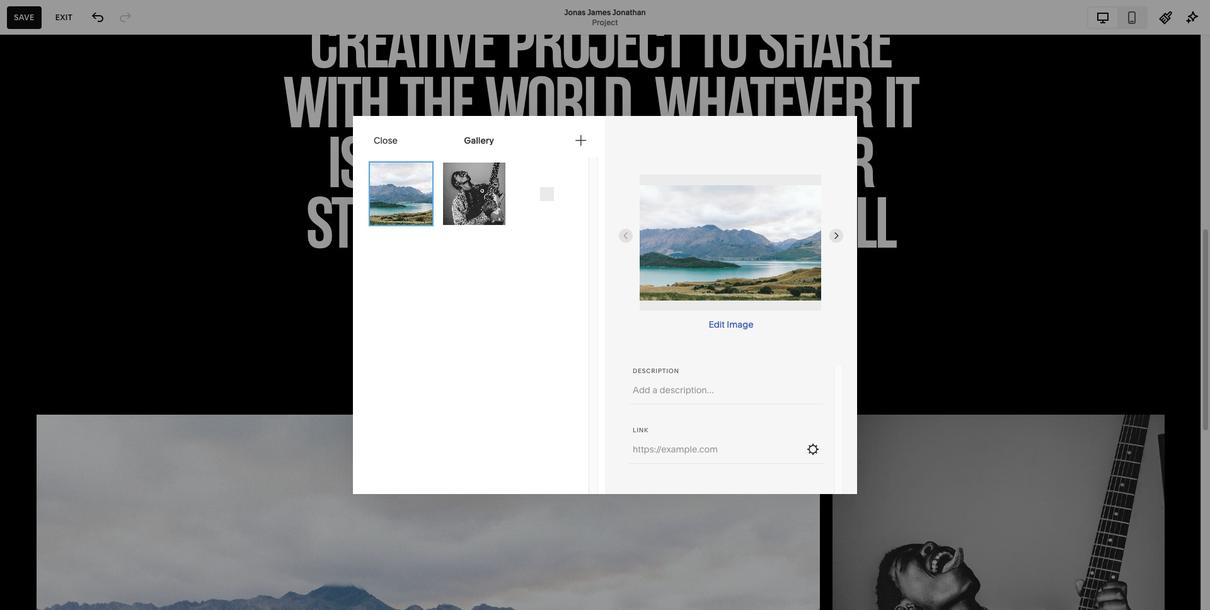 Task type: locate. For each thing, give the bounding box(es) containing it.
save
[[14, 12, 35, 22]]

website
[[24, 23, 59, 32]]

chevron large left light icon image
[[621, 231, 631, 241]]

tab list
[[1089, 7, 1147, 27]]

edit image
[[709, 319, 754, 330]]

save button
[[7, 6, 41, 29]]

Description text field
[[633, 383, 820, 397]]

exit
[[55, 12, 73, 22]]

link
[[633, 427, 649, 434]]

jonas
[[565, 7, 586, 17]]

gallery
[[464, 135, 494, 146]]

exit button
[[48, 6, 80, 29]]

website button
[[0, 14, 73, 42]]



Task type: vqa. For each thing, say whether or not it's contained in the screenshot.
jonathan
yes



Task type: describe. For each thing, give the bounding box(es) containing it.
add block icon image
[[575, 133, 588, 147]]

jonathan
[[613, 7, 646, 17]]

close
[[374, 135, 398, 146]]

james
[[588, 7, 611, 17]]

https://example.com text field
[[633, 436, 802, 464]]

description
[[633, 368, 680, 375]]

grid grid
[[0, 85, 250, 600]]

chevron large right dark icon image
[[832, 231, 842, 241]]

image
[[727, 319, 754, 330]]

edit
[[709, 319, 725, 330]]

edit image button
[[705, 311, 758, 339]]

close button
[[366, 129, 406, 152]]

project
[[593, 17, 618, 27]]

settings heavy icon image
[[807, 443, 820, 457]]

jonas james jonathan project
[[565, 7, 646, 27]]



